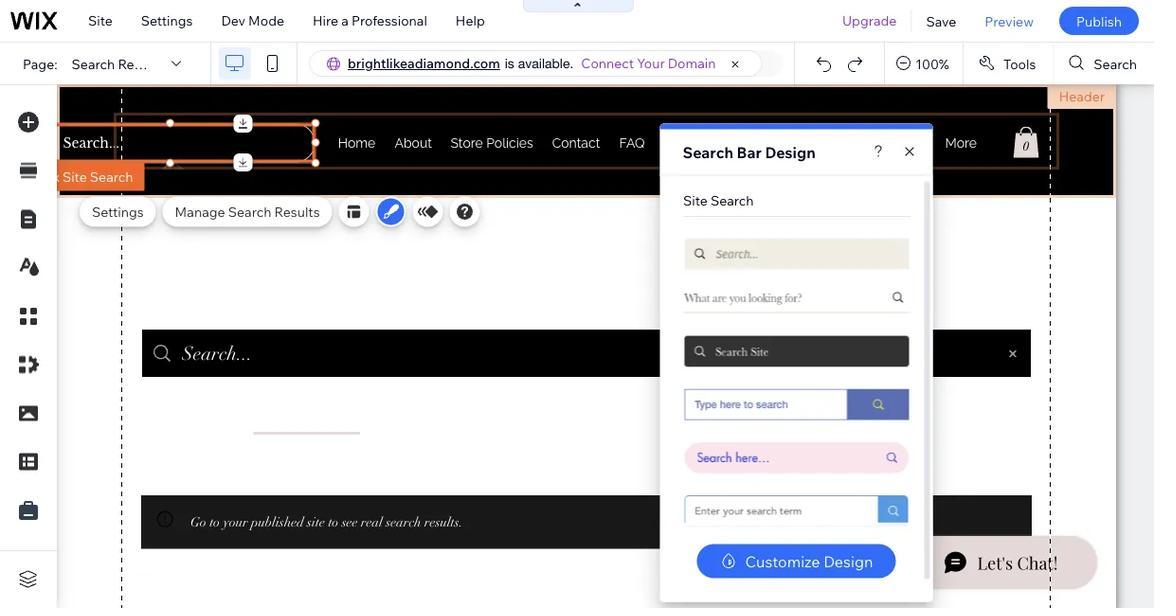 Task type: vqa. For each thing, say whether or not it's contained in the screenshot.
Customize Design
yes



Task type: locate. For each thing, give the bounding box(es) containing it.
1 horizontal spatial results
[[275, 203, 320, 220]]

design
[[766, 143, 816, 162], [824, 552, 874, 571]]

settings up search results
[[141, 12, 193, 29]]

design right bar
[[766, 143, 816, 162]]

search button
[[1055, 43, 1155, 84]]

0 horizontal spatial site
[[62, 168, 87, 185]]

site for site
[[88, 12, 113, 29]]

site right wix
[[62, 168, 87, 185]]

0 vertical spatial site
[[88, 12, 113, 29]]

2 horizontal spatial site
[[683, 192, 708, 209]]

publish
[[1077, 13, 1123, 29]]

1 vertical spatial results
[[275, 203, 320, 220]]

mode
[[249, 12, 285, 29]]

bar
[[737, 143, 762, 162]]

site
[[88, 12, 113, 29], [62, 168, 87, 185], [683, 192, 708, 209]]

100%
[[916, 55, 950, 72]]

wix site search
[[36, 168, 133, 185]]

design right "customize"
[[824, 552, 874, 571]]

results
[[118, 55, 163, 72], [275, 203, 320, 220]]

1 vertical spatial design
[[824, 552, 874, 571]]

save button
[[913, 0, 971, 42]]

hire
[[313, 12, 339, 29]]

is available. connect your domain
[[505, 55, 716, 72]]

site down search bar design on the right top
[[683, 192, 708, 209]]

settings
[[141, 12, 193, 29], [92, 203, 144, 220]]

1 horizontal spatial site
[[88, 12, 113, 29]]

search
[[72, 55, 115, 72], [1095, 55, 1138, 72], [683, 143, 734, 162], [90, 168, 133, 185], [711, 192, 754, 209], [228, 203, 272, 220]]

2 vertical spatial site
[[683, 192, 708, 209]]

0 horizontal spatial design
[[766, 143, 816, 162]]

1 horizontal spatial design
[[824, 552, 874, 571]]

1 vertical spatial site
[[62, 168, 87, 185]]

search bar design
[[683, 143, 816, 162]]

site up search results
[[88, 12, 113, 29]]

0 horizontal spatial results
[[118, 55, 163, 72]]

settings down wix site search
[[92, 203, 144, 220]]



Task type: describe. For each thing, give the bounding box(es) containing it.
0 vertical spatial design
[[766, 143, 816, 162]]

customize design button
[[697, 545, 896, 579]]

preview
[[986, 13, 1034, 29]]

manage
[[175, 203, 225, 220]]

customize design
[[746, 552, 874, 571]]

header
[[1060, 88, 1106, 105]]

0 vertical spatial settings
[[141, 12, 193, 29]]

0 vertical spatial results
[[118, 55, 163, 72]]

manage search results
[[175, 203, 320, 220]]

1 vertical spatial settings
[[92, 203, 144, 220]]

hire a professional
[[313, 12, 428, 29]]

site search
[[683, 192, 754, 209]]

search inside button
[[1095, 55, 1138, 72]]

wix
[[36, 168, 60, 185]]

tools
[[1004, 55, 1037, 72]]

dev mode
[[221, 12, 285, 29]]

help
[[456, 12, 485, 29]]

dev
[[221, 12, 246, 29]]

tools button
[[964, 43, 1054, 84]]

is
[[505, 55, 515, 71]]

professional
[[352, 12, 428, 29]]

design inside button
[[824, 552, 874, 571]]

search results
[[72, 55, 163, 72]]

connect
[[582, 55, 635, 72]]

a
[[342, 12, 349, 29]]

domain
[[668, 55, 716, 72]]

preview button
[[971, 0, 1049, 42]]

publish button
[[1060, 7, 1140, 35]]

site for site search
[[683, 192, 708, 209]]

brightlikeadiamond.com
[[348, 55, 501, 72]]

your
[[638, 55, 665, 72]]

upgrade
[[843, 12, 897, 29]]

available.
[[518, 55, 574, 71]]

save
[[927, 13, 957, 29]]

customize
[[746, 552, 821, 571]]

100% button
[[886, 43, 963, 84]]



